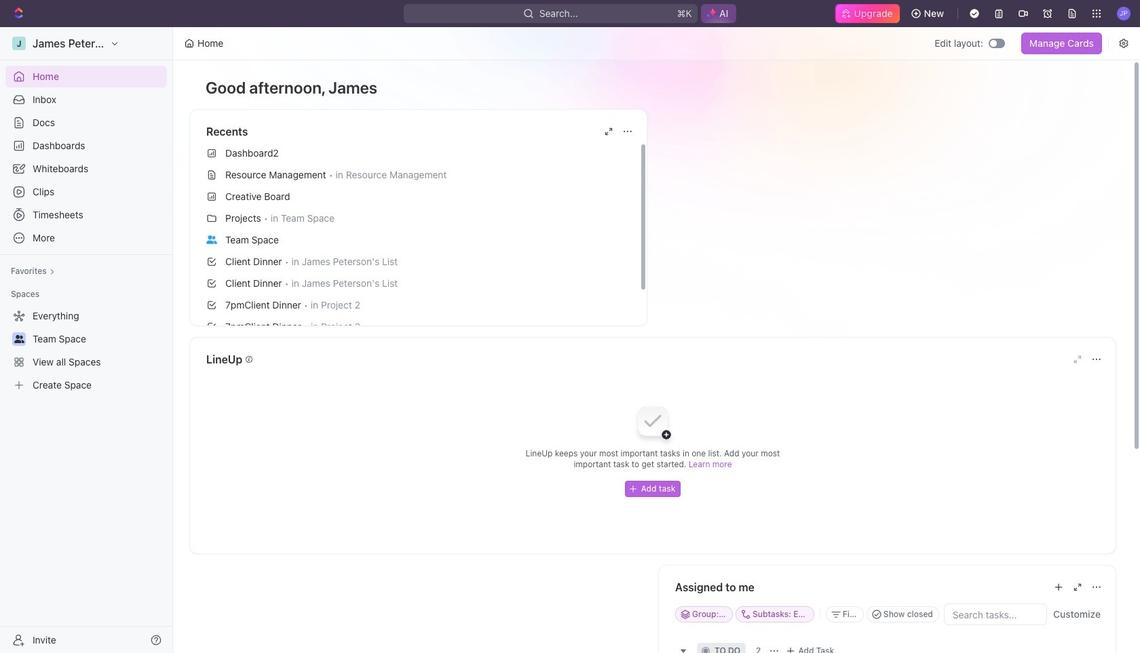 Task type: describe. For each thing, give the bounding box(es) containing it.
Search tasks... text field
[[945, 605, 1047, 625]]

tree inside sidebar navigation
[[5, 306, 167, 396]]

james peterson's workspace, , element
[[12, 37, 26, 50]]



Task type: locate. For each thing, give the bounding box(es) containing it.
1 horizontal spatial user group image
[[206, 235, 217, 244]]

user group image inside sidebar navigation
[[14, 335, 24, 344]]

tree
[[5, 306, 167, 396]]

user group image
[[206, 235, 217, 244], [14, 335, 24, 344]]

1 vertical spatial user group image
[[14, 335, 24, 344]]

sidebar navigation
[[0, 27, 176, 654]]

0 vertical spatial user group image
[[206, 235, 217, 244]]

0 horizontal spatial user group image
[[14, 335, 24, 344]]



Task type: vqa. For each thing, say whether or not it's contained in the screenshot.
tree at the left of the page inside sidebar navigation
yes



